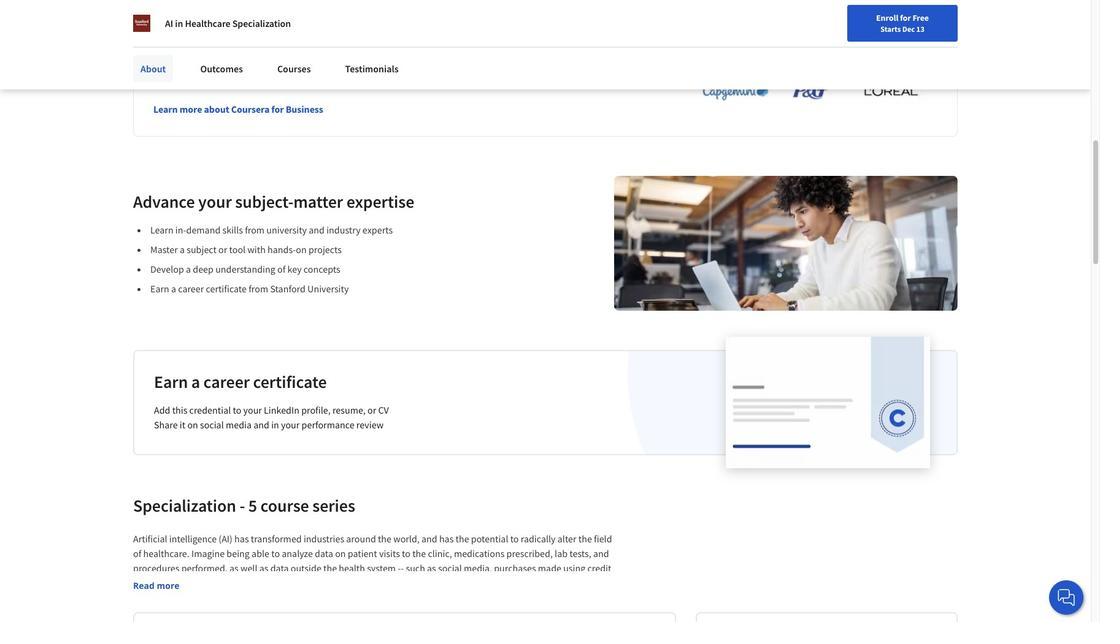 Task type: vqa. For each thing, say whether or not it's contained in the screenshot.
left the ]
no



Task type: locate. For each thing, give the bounding box(es) containing it.
career
[[178, 283, 204, 295], [203, 371, 250, 393]]

in- up master
[[175, 224, 186, 236]]

0 vertical spatial from
[[245, 224, 265, 236]]

13
[[916, 24, 925, 34]]

1 vertical spatial how
[[133, 592, 151, 604]]

earn a career certificate
[[154, 371, 327, 393]]

radically
[[521, 533, 556, 545]]

about
[[204, 103, 229, 115]]

resume,
[[333, 404, 366, 417]]

0 vertical spatial earn
[[150, 283, 169, 295]]

or left tool
[[219, 243, 227, 256]]

industry
[[327, 224, 361, 236]]

1 vertical spatial health
[[428, 577, 454, 590]]

learn up master
[[150, 224, 173, 236]]

from down understanding
[[249, 283, 268, 295]]

a left deep
[[186, 263, 191, 275]]

world,
[[393, 533, 420, 545]]

new
[[786, 39, 802, 50]]

and right media
[[254, 419, 269, 431]]

see
[[153, 45, 180, 67]]

learn down the about link
[[153, 103, 178, 115]]

career
[[804, 39, 827, 50]]

1 vertical spatial career
[[203, 371, 250, 393]]

0 vertical spatial on
[[296, 243, 307, 256]]

2 horizontal spatial on
[[335, 548, 346, 560]]

health down clinic,
[[428, 577, 454, 590]]

0 horizontal spatial health
[[339, 563, 365, 575]]

1 horizontal spatial certificate
[[253, 371, 327, 393]]

1 as from the left
[[229, 563, 239, 575]]

see how employees at top companies are mastering in-demand skills
[[153, 45, 531, 89]]

search
[[260, 577, 287, 590]]

data
[[315, 548, 333, 560], [270, 563, 289, 575]]

specialization up employees
[[232, 17, 291, 29]]

in down linkedin
[[271, 419, 279, 431]]

ai
[[165, 17, 173, 29], [153, 592, 161, 604]]

from up with
[[245, 224, 265, 236]]

potential
[[471, 533, 508, 545]]

1 horizontal spatial social
[[438, 563, 462, 575]]

0 vertical spatial demand
[[173, 67, 234, 89]]

being
[[227, 548, 250, 560]]

1 vertical spatial from
[[249, 283, 268, 295]]

the up tests,
[[579, 533, 592, 545]]

chat with us image
[[1057, 588, 1076, 608]]

0 horizontal spatial or
[[219, 243, 227, 256]]

and up clinic,
[[422, 533, 437, 545]]

1 vertical spatial in
[[271, 419, 279, 431]]

ai left could
[[153, 592, 161, 604]]

advance
[[133, 191, 195, 213]]

0 vertical spatial certificate
[[206, 283, 247, 295]]

artificial intelligence (ai) has transformed industries around the world, and has the potential to radically alter the field of healthcare. imagine being able to analyze data on patient visits to the clinic, medications prescribed, lab tests, and procedures performed, as well as data outside the health system -- such as social media, purchases made using credit cards, census records, internet search activity logs that contain valuable health information, and you'll get a sense of how ai could transform patient care and diagnoses.
[[133, 533, 614, 604]]

more down procedures
[[157, 580, 179, 592]]

outcomes link
[[193, 55, 250, 82]]

activity
[[289, 577, 319, 590]]

for inside enroll for free starts dec 13
[[900, 12, 911, 23]]

demand inside "see how employees at top companies are mastering in-demand skills"
[[173, 67, 234, 89]]

around
[[346, 533, 376, 545]]

show notifications image
[[925, 40, 940, 55]]

1 vertical spatial certificate
[[253, 371, 327, 393]]

to up prescribed,
[[510, 533, 519, 545]]

as right well
[[259, 563, 268, 575]]

0 vertical spatial or
[[219, 243, 227, 256]]

0 horizontal spatial as
[[229, 563, 239, 575]]

to down transformed in the bottom left of the page
[[271, 548, 280, 560]]

profile,
[[301, 404, 331, 417]]

earn a career certificate from stanford university
[[150, 283, 349, 295]]

career down deep
[[178, 283, 204, 295]]

0 vertical spatial for
[[900, 12, 911, 23]]

1 vertical spatial ai
[[153, 592, 161, 604]]

1 horizontal spatial data
[[315, 548, 333, 560]]

1 vertical spatial of
[[133, 548, 141, 560]]

or left cv
[[368, 404, 376, 417]]

0 horizontal spatial on
[[187, 419, 198, 431]]

the up 'such'
[[412, 548, 426, 560]]

media,
[[464, 563, 492, 575]]

your right find
[[768, 39, 784, 50]]

1 vertical spatial or
[[368, 404, 376, 417]]

on right it
[[187, 419, 198, 431]]

of down the 'artificial'
[[133, 548, 141, 560]]

data up search
[[270, 563, 289, 575]]

0 horizontal spatial data
[[270, 563, 289, 575]]

data down industries
[[315, 548, 333, 560]]

this
[[172, 404, 187, 417]]

learn more about coursera for business link
[[153, 103, 323, 115]]

more for read
[[157, 580, 179, 592]]

patient
[[348, 548, 377, 560], [230, 592, 259, 604]]

courses link
[[270, 55, 318, 82]]

on down industries
[[335, 548, 346, 560]]

health up "that"
[[339, 563, 365, 575]]

your
[[768, 39, 784, 50], [198, 191, 232, 213], [243, 404, 262, 417], [281, 419, 300, 431]]

tool
[[229, 243, 246, 256]]

1 horizontal spatial how
[[183, 45, 215, 67]]

english
[[856, 38, 885, 51]]

a right master
[[180, 243, 185, 256]]

testimonials link
[[338, 55, 406, 82]]

earn for earn a career certificate
[[154, 371, 188, 393]]

skills
[[237, 67, 274, 89], [222, 224, 243, 236]]

1 horizontal spatial in
[[271, 419, 279, 431]]

in- left outcomes "link"
[[153, 67, 173, 89]]

and up 'projects'
[[309, 224, 325, 236]]

expertise
[[347, 191, 414, 213]]

1 vertical spatial in-
[[175, 224, 186, 236]]

stanford university image
[[133, 15, 150, 32]]

system
[[367, 563, 396, 575]]

university
[[307, 283, 349, 295]]

specialization up the intelligence
[[133, 495, 236, 517]]

on up 'key' at left
[[296, 243, 307, 256]]

0 vertical spatial specialization
[[232, 17, 291, 29]]

0 horizontal spatial social
[[200, 419, 224, 431]]

0 horizontal spatial has
[[234, 533, 249, 545]]

your up media
[[243, 404, 262, 417]]

as right 'such'
[[427, 563, 436, 575]]

enroll for free starts dec 13
[[876, 12, 929, 34]]

tests,
[[570, 548, 591, 560]]

0 vertical spatial learn
[[153, 103, 178, 115]]

demand up about
[[173, 67, 234, 89]]

social down clinic,
[[438, 563, 462, 575]]

1 vertical spatial on
[[187, 419, 198, 431]]

visits
[[379, 548, 400, 560]]

find your new career link
[[744, 37, 833, 52]]

career up credential
[[203, 371, 250, 393]]

course
[[261, 495, 309, 517]]

0 vertical spatial in
[[175, 17, 183, 29]]

certificate down develop a deep understanding of key concepts
[[206, 283, 247, 295]]

1 horizontal spatial for
[[900, 12, 911, 23]]

add
[[154, 404, 170, 417]]

and right care
[[281, 592, 297, 604]]

dec
[[902, 24, 915, 34]]

0 vertical spatial health
[[339, 563, 365, 575]]

for
[[900, 12, 911, 23], [271, 103, 284, 115]]

a for master a subject or tool with hands-on projects
[[180, 243, 185, 256]]

in left healthcare at the left
[[175, 17, 183, 29]]

of down credit
[[598, 577, 607, 590]]

0 vertical spatial in-
[[153, 67, 173, 89]]

1 vertical spatial social
[[438, 563, 462, 575]]

1 vertical spatial more
[[157, 580, 179, 592]]

0 horizontal spatial for
[[271, 103, 284, 115]]

demand up subject
[[186, 224, 220, 236]]

0 vertical spatial data
[[315, 548, 333, 560]]

skills up coursera
[[237, 67, 274, 89]]

2 vertical spatial of
[[598, 577, 607, 590]]

review
[[356, 419, 384, 431]]

0 horizontal spatial how
[[133, 592, 151, 604]]

social down credential
[[200, 419, 224, 431]]

key
[[287, 263, 302, 275]]

logs
[[320, 577, 337, 590]]

transform
[[188, 592, 228, 604]]

0 horizontal spatial ai
[[153, 592, 161, 604]]

1 horizontal spatial has
[[439, 533, 454, 545]]

a up credential
[[191, 371, 200, 393]]

ai right stanford university icon at the left
[[165, 17, 173, 29]]

has up clinic,
[[439, 533, 454, 545]]

1 vertical spatial learn
[[150, 224, 173, 236]]

more inside 'button'
[[157, 580, 179, 592]]

on inside add this credential to your linkedin profile, resume, or cv share it on social media and in your performance review
[[187, 419, 198, 431]]

more for learn
[[180, 103, 202, 115]]

how down cards,
[[133, 592, 151, 604]]

1 vertical spatial for
[[271, 103, 284, 115]]

2 horizontal spatial as
[[427, 563, 436, 575]]

purchases
[[494, 563, 536, 575]]

transformed
[[251, 533, 302, 545]]

1 horizontal spatial patient
[[348, 548, 377, 560]]

a down develop
[[171, 283, 176, 295]]

a right the get
[[566, 577, 571, 590]]

valuable
[[391, 577, 426, 590]]

healthcare
[[185, 17, 230, 29]]

0 vertical spatial career
[[178, 283, 204, 295]]

of left 'key' at left
[[277, 263, 286, 275]]

credential
[[189, 404, 231, 417]]

0 vertical spatial more
[[180, 103, 202, 115]]

field
[[594, 533, 612, 545]]

credit
[[588, 563, 611, 575]]

could
[[163, 592, 186, 604]]

None search field
[[175, 32, 469, 57]]

1 horizontal spatial in-
[[175, 224, 186, 236]]

alter
[[558, 533, 577, 545]]

how inside the artificial intelligence (ai) has transformed industries around the world, and has the potential to radically alter the field of healthcare. imagine being able to analyze data on patient visits to the clinic, medications prescribed, lab tests, and procedures performed, as well as data outside the health system -- such as social media, purchases made using credit cards, census records, internet search activity logs that contain valuable health information, and you'll get a sense of how ai could transform patient care and diagnoses.
[[133, 592, 151, 604]]

industries
[[304, 533, 344, 545]]

1 horizontal spatial or
[[368, 404, 376, 417]]

patient down around
[[348, 548, 377, 560]]

0 horizontal spatial in-
[[153, 67, 173, 89]]

patient down internet
[[230, 592, 259, 604]]

concepts
[[304, 263, 340, 275]]

and
[[309, 224, 325, 236], [254, 419, 269, 431], [422, 533, 437, 545], [593, 548, 609, 560], [509, 577, 525, 590], [281, 592, 297, 604]]

1 horizontal spatial as
[[259, 563, 268, 575]]

has up being
[[234, 533, 249, 545]]

coursera enterprise logos image
[[684, 54, 930, 107]]

the up medications
[[456, 533, 469, 545]]

from
[[245, 224, 265, 236], [249, 283, 268, 295]]

to up media
[[233, 404, 241, 417]]

at
[[301, 45, 316, 67]]

0 vertical spatial ai
[[165, 17, 173, 29]]

to down world,
[[402, 548, 410, 560]]

1 horizontal spatial of
[[277, 263, 286, 275]]

earn up add
[[154, 371, 188, 393]]

for up dec
[[900, 12, 911, 23]]

1 vertical spatial demand
[[186, 224, 220, 236]]

1 vertical spatial earn
[[154, 371, 188, 393]]

businesses link
[[97, 0, 167, 25]]

earn down develop
[[150, 283, 169, 295]]

skills up tool
[[222, 224, 243, 236]]

0 horizontal spatial certificate
[[206, 283, 247, 295]]

more
[[180, 103, 202, 115], [157, 580, 179, 592]]

2 vertical spatial on
[[335, 548, 346, 560]]

university
[[266, 224, 307, 236]]

ai inside the artificial intelligence (ai) has transformed industries around the world, and has the potential to radically alter the field of healthcare. imagine being able to analyze data on patient visits to the clinic, medications prescribed, lab tests, and procedures performed, as well as data outside the health system -- such as social media, purchases made using credit cards, census records, internet search activity logs that contain valuable health information, and you'll get a sense of how ai could transform patient care and diagnoses.
[[153, 592, 161, 604]]

1 horizontal spatial ai
[[165, 17, 173, 29]]

free
[[913, 12, 929, 23]]

0 vertical spatial how
[[183, 45, 215, 67]]

how right see
[[183, 45, 215, 67]]

internet
[[225, 577, 258, 590]]

0 horizontal spatial in
[[175, 17, 183, 29]]

more left about
[[180, 103, 202, 115]]

as left well
[[229, 563, 239, 575]]

0 vertical spatial social
[[200, 419, 224, 431]]

1 vertical spatial patient
[[230, 592, 259, 604]]

certificate up linkedin
[[253, 371, 327, 393]]

matter
[[294, 191, 343, 213]]

0 vertical spatial skills
[[237, 67, 274, 89]]

specialization
[[232, 17, 291, 29], [133, 495, 236, 517]]

5
[[248, 495, 257, 517]]

read more button
[[133, 580, 179, 593]]

for left business
[[271, 103, 284, 115]]

performed,
[[181, 563, 228, 575]]



Task type: describe. For each thing, give the bounding box(es) containing it.
a for earn a career certificate from stanford university
[[171, 283, 176, 295]]

earn for earn a career certificate from stanford university
[[150, 283, 169, 295]]

2 has from the left
[[439, 533, 454, 545]]

in inside add this credential to your linkedin profile, resume, or cv share it on social media and in your performance review
[[271, 419, 279, 431]]

projects
[[309, 243, 342, 256]]

courses
[[277, 63, 311, 75]]

from for stanford
[[249, 283, 268, 295]]

0 vertical spatial patient
[[348, 548, 377, 560]]

career for earn a career certificate from stanford university
[[178, 283, 204, 295]]

about
[[141, 63, 166, 75]]

2 as from the left
[[259, 563, 268, 575]]

understanding
[[215, 263, 275, 275]]

and inside add this credential to your linkedin profile, resume, or cv share it on social media and in your performance review
[[254, 419, 269, 431]]

healthcare.
[[143, 548, 189, 560]]

experts
[[363, 224, 393, 236]]

able
[[252, 548, 269, 560]]

your down linkedin
[[281, 419, 300, 431]]

and down purchases
[[509, 577, 525, 590]]

coursera career certificate image
[[726, 337, 930, 468]]

master
[[150, 243, 178, 256]]

stanford
[[270, 283, 306, 295]]

medications
[[454, 548, 505, 560]]

1 horizontal spatial on
[[296, 243, 307, 256]]

0 horizontal spatial patient
[[230, 592, 259, 604]]

career for earn a career certificate
[[203, 371, 250, 393]]

contain
[[358, 577, 389, 590]]

mastering
[[457, 45, 531, 67]]

english button
[[833, 25, 908, 64]]

lab
[[555, 548, 568, 560]]

learn in-demand skills from university and industry experts
[[150, 224, 393, 236]]

cv
[[378, 404, 389, 417]]

care
[[261, 592, 279, 604]]

companies
[[348, 45, 427, 67]]

1 vertical spatial data
[[270, 563, 289, 575]]

about link
[[133, 55, 173, 82]]

linkedin
[[264, 404, 299, 417]]

specialization - 5 course series
[[133, 495, 355, 517]]

the up the logs
[[323, 563, 337, 575]]

your left subject-
[[198, 191, 232, 213]]

develop
[[150, 263, 184, 275]]

read
[[133, 580, 155, 592]]

artificial
[[133, 533, 167, 545]]

from for university
[[245, 224, 265, 236]]

information,
[[456, 577, 507, 590]]

learn for learn in-demand skills from university and industry experts
[[150, 224, 173, 236]]

certificate for earn a career certificate from stanford university
[[206, 283, 247, 295]]

using
[[563, 563, 586, 575]]

certificate for earn a career certificate
[[253, 371, 327, 393]]

develop a deep understanding of key concepts
[[150, 263, 340, 275]]

3 as from the left
[[427, 563, 436, 575]]

series
[[312, 495, 355, 517]]

to inside add this credential to your linkedin profile, resume, or cv share it on social media and in your performance review
[[233, 404, 241, 417]]

share
[[154, 419, 178, 431]]

0 horizontal spatial of
[[133, 548, 141, 560]]

with
[[247, 243, 266, 256]]

1 has from the left
[[234, 533, 249, 545]]

imagine
[[191, 548, 225, 560]]

learn for learn more about coursera for business
[[153, 103, 178, 115]]

you'll
[[527, 577, 549, 590]]

subject
[[187, 243, 217, 256]]

find
[[750, 39, 766, 50]]

records,
[[190, 577, 223, 590]]

a for develop a deep understanding of key concepts
[[186, 263, 191, 275]]

sense
[[573, 577, 596, 590]]

coursera
[[231, 103, 270, 115]]

how inside "see how employees at top companies are mastering in-demand skills"
[[183, 45, 215, 67]]

diagnoses.
[[299, 592, 343, 604]]

1 vertical spatial specialization
[[133, 495, 236, 517]]

social inside add this credential to your linkedin profile, resume, or cv share it on social media and in your performance review
[[200, 419, 224, 431]]

get
[[551, 577, 564, 590]]

well
[[241, 563, 257, 575]]

social inside the artificial intelligence (ai) has transformed industries around the world, and has the potential to radically alter the field of healthcare. imagine being able to analyze data on patient visits to the clinic, medications prescribed, lab tests, and procedures performed, as well as data outside the health system -- such as social media, purchases made using credit cards, census records, internet search activity logs that contain valuable health information, and you'll get a sense of how ai could transform patient care and diagnoses.
[[438, 563, 462, 575]]

cards,
[[133, 577, 158, 590]]

1 vertical spatial skills
[[222, 224, 243, 236]]

analyze
[[282, 548, 313, 560]]

starts
[[881, 24, 901, 34]]

2 horizontal spatial of
[[598, 577, 607, 590]]

(ai)
[[219, 533, 233, 545]]

hands-
[[268, 243, 296, 256]]

a for earn a career certificate
[[191, 371, 200, 393]]

testimonials
[[345, 63, 399, 75]]

skills inside "see how employees at top companies are mastering in-demand skills"
[[237, 67, 274, 89]]

0 vertical spatial of
[[277, 263, 286, 275]]

census
[[160, 577, 188, 590]]

deep
[[193, 263, 213, 275]]

enroll
[[876, 12, 899, 23]]

it
[[180, 419, 185, 431]]

intelligence
[[169, 533, 217, 545]]

outcomes
[[200, 63, 243, 75]]

employees
[[218, 45, 298, 67]]

prescribed,
[[507, 548, 553, 560]]

procedures
[[133, 563, 179, 575]]

performance
[[302, 419, 354, 431]]

a inside the artificial intelligence (ai) has transformed industries around the world, and has the potential to radically alter the field of healthcare. imagine being able to analyze data on patient visits to the clinic, medications prescribed, lab tests, and procedures performed, as well as data outside the health system -- such as social media, purchases made using credit cards, census records, internet search activity logs that contain valuable health information, and you'll get a sense of how ai could transform patient care and diagnoses.
[[566, 577, 571, 590]]

or inside add this credential to your linkedin profile, resume, or cv share it on social media and in your performance review
[[368, 404, 376, 417]]

outside
[[291, 563, 321, 575]]

top
[[319, 45, 344, 67]]

1 horizontal spatial health
[[428, 577, 454, 590]]

the up visits
[[378, 533, 391, 545]]

on inside the artificial intelligence (ai) has transformed industries around the world, and has the potential to radically alter the field of healthcare. imagine being able to analyze data on patient visits to the clinic, medications prescribed, lab tests, and procedures performed, as well as data outside the health system -- such as social media, purchases made using credit cards, census records, internet search activity logs that contain valuable health information, and you'll get a sense of how ai could transform patient care and diagnoses.
[[335, 548, 346, 560]]

businesses
[[115, 6, 162, 18]]

and up credit
[[593, 548, 609, 560]]

in- inside "see how employees at top companies are mastering in-demand skills"
[[153, 67, 173, 89]]

made
[[538, 563, 561, 575]]



